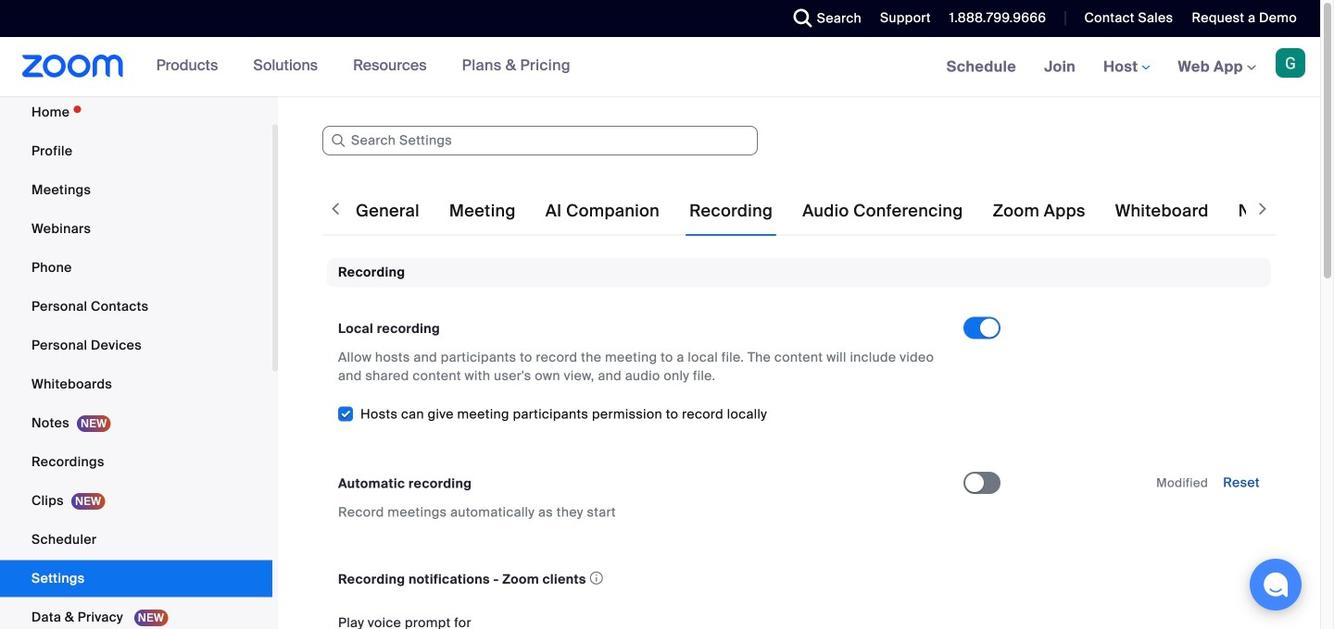 Task type: describe. For each thing, give the bounding box(es) containing it.
profile picture image
[[1276, 48, 1305, 78]]

meetings navigation
[[933, 37, 1320, 98]]

Search Settings text field
[[322, 126, 758, 156]]

personal menu menu
[[0, 94, 272, 630]]

recording element
[[327, 258, 1271, 630]]

product information navigation
[[142, 37, 584, 96]]

open chat image
[[1263, 573, 1289, 598]]



Task type: locate. For each thing, give the bounding box(es) containing it.
application
[[338, 567, 947, 592]]

scroll left image
[[326, 200, 345, 219]]

tabs of my account settings page tab list
[[352, 185, 1334, 237]]

scroll right image
[[1253, 200, 1272, 219]]

zoom logo image
[[22, 55, 124, 78]]

info outline image
[[590, 567, 603, 591]]

banner
[[0, 37, 1320, 98]]

application inside recording element
[[338, 567, 947, 592]]



Task type: vqa. For each thing, say whether or not it's contained in the screenshot.
Tabs of my account settings page TAB LIST
yes



